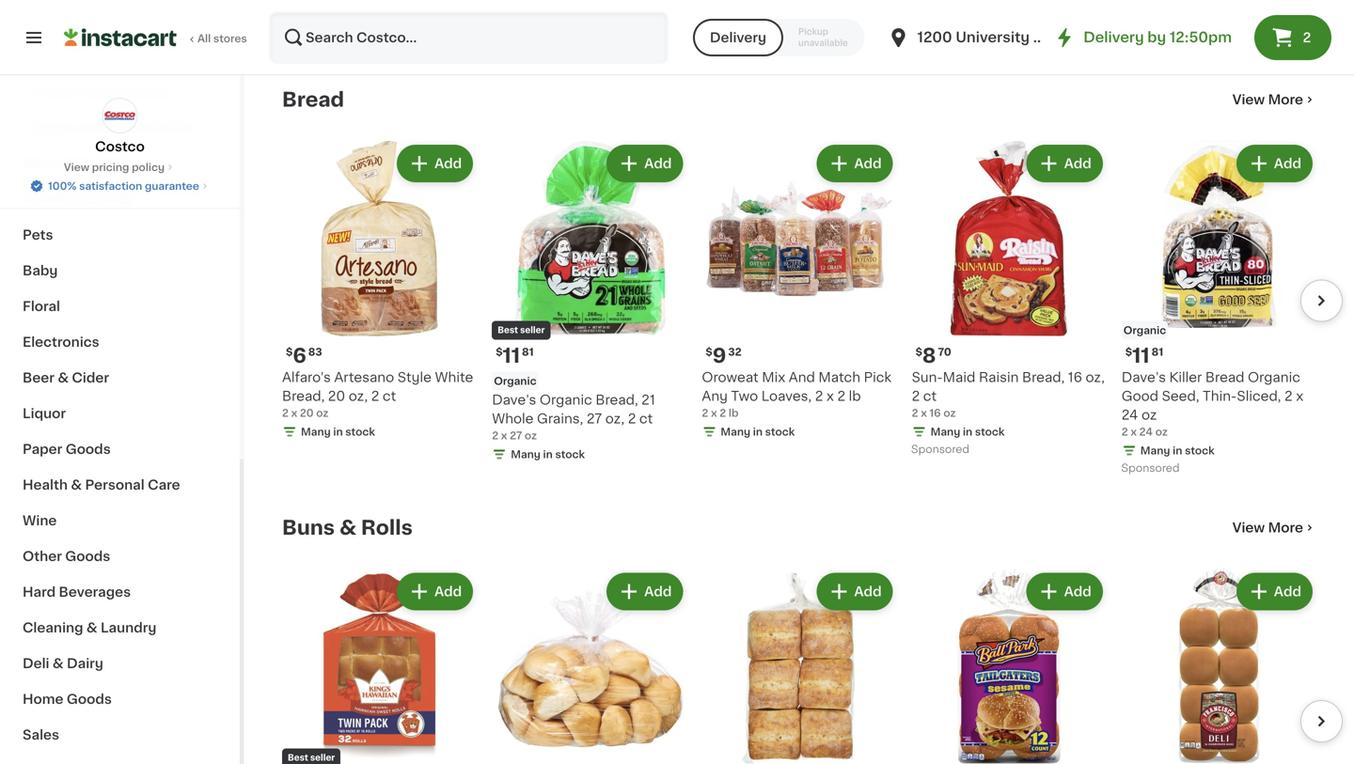 Task type: locate. For each thing, give the bounding box(es) containing it.
1 vertical spatial view more link
[[1233, 519, 1317, 537]]

27 right grains,
[[587, 412, 602, 425]]

2 horizontal spatial ct
[[923, 390, 937, 403]]

$ inside the $ 6 83
[[286, 347, 293, 357]]

health & personal care
[[23, 479, 180, 492]]

& for deli
[[53, 657, 64, 671]]

0 horizontal spatial 11
[[503, 346, 520, 366]]

81
[[522, 347, 534, 357], [1152, 347, 1164, 357]]

2 horizontal spatial many in stock button
[[1122, 0, 1317, 51]]

sun-maid raisin bread, 16 oz, 2 ct 2 x 16 oz
[[912, 371, 1105, 418]]

2 vertical spatial oz,
[[605, 412, 625, 425]]

& for health
[[71, 479, 82, 492]]

1 vertical spatial lb
[[729, 408, 739, 418]]

1 vertical spatial best
[[288, 754, 308, 763]]

2 horizontal spatial oz,
[[1086, 371, 1105, 384]]

1 horizontal spatial bread
[[1206, 371, 1245, 384]]

goods for home goods
[[67, 693, 112, 706]]

whole
[[492, 412, 534, 425]]

1200 university ave button
[[887, 11, 1060, 64]]

11 up the whole
[[503, 346, 520, 366]]

oz down the good
[[1142, 409, 1157, 422]]

liquor link
[[11, 396, 229, 432]]

delivery
[[1084, 31, 1144, 44], [710, 31, 767, 44]]

1 horizontal spatial $ 11 81
[[1126, 346, 1164, 366]]

0 horizontal spatial delivery
[[710, 31, 767, 44]]

goods inside "link"
[[66, 443, 111, 456]]

costco
[[95, 140, 145, 153]]

baked
[[82, 86, 123, 99]]

view more link for bread
[[1233, 90, 1317, 109]]

wine link
[[11, 503, 229, 539]]

bagels & english muffins link
[[11, 110, 229, 146]]

20 down alfaro's
[[300, 408, 314, 418]]

best seller inside button
[[288, 754, 335, 763]]

$ up the whole
[[496, 347, 503, 357]]

bread link
[[282, 89, 344, 111]]

oz,
[[1086, 371, 1105, 384], [349, 390, 368, 403], [605, 412, 625, 425]]

organic up the good
[[1124, 325, 1166, 336]]

0 horizontal spatial best seller
[[288, 754, 335, 763]]

oz, right grains,
[[605, 412, 625, 425]]

0 vertical spatial 16
[[1068, 371, 1082, 384]]

2 many in stock button from the left
[[492, 0, 687, 32]]

& left rolls
[[339, 518, 356, 538]]

Search field
[[271, 13, 667, 62]]

alfaro's
[[282, 371, 331, 384]]

goods up the beverages
[[65, 550, 110, 563]]

many in stock
[[301, 16, 375, 26], [511, 16, 585, 26], [1141, 35, 1215, 45], [301, 427, 375, 437], [721, 427, 795, 437], [931, 427, 1005, 437], [1141, 446, 1215, 456], [511, 449, 585, 460]]

all
[[198, 33, 211, 44]]

pets link
[[11, 217, 229, 253]]

2 81 from the left
[[1152, 347, 1164, 357]]

product group
[[282, 141, 477, 443], [492, 141, 687, 466], [702, 141, 897, 443], [912, 141, 1107, 460], [1122, 141, 1317, 479], [282, 569, 477, 765], [492, 569, 687, 765], [702, 569, 897, 765], [912, 569, 1107, 765], [1122, 569, 1317, 765]]

16
[[1068, 371, 1082, 384], [930, 408, 941, 418]]

bread, inside sun-maid raisin bread, 16 oz, 2 ct 2 x 16 oz
[[1022, 371, 1065, 384]]

oz down alfaro's
[[316, 408, 329, 418]]

thin-
[[1203, 390, 1237, 403]]

0 vertical spatial best
[[498, 326, 518, 335]]

1 horizontal spatial 20
[[328, 390, 345, 403]]

0 vertical spatial dave's
[[1122, 371, 1166, 384]]

1 vertical spatial best seller
[[288, 754, 335, 763]]

dave's up the good
[[1122, 371, 1166, 384]]

83
[[308, 347, 322, 357]]

home goods
[[23, 693, 112, 706]]

x inside dave's organic bread, 21 whole grains, 27 oz, 2 ct 2 x 27 oz
[[501, 431, 507, 441]]

stock
[[345, 16, 375, 26], [555, 16, 585, 26], [1185, 35, 1215, 45], [345, 427, 375, 437], [765, 427, 795, 437], [975, 427, 1005, 437], [1185, 446, 1215, 456], [555, 449, 585, 460]]

muffins
[[147, 121, 197, 134]]

1 horizontal spatial seller
[[520, 326, 545, 335]]

ct down 21 on the left
[[639, 412, 653, 425]]

laundry
[[101, 622, 157, 635]]

seller
[[520, 326, 545, 335], [310, 754, 335, 763]]

goods for other goods
[[65, 550, 110, 563]]

$ left 70
[[916, 347, 923, 357]]

best seller
[[498, 326, 545, 335], [288, 754, 335, 763]]

1 vertical spatial more
[[1268, 521, 1304, 535]]

1 vertical spatial 16
[[930, 408, 941, 418]]

2 button
[[1255, 15, 1332, 60]]

oz, inside alfaro's artesano style white bread, 20 oz, 2 ct 2 x 20 oz
[[349, 390, 368, 403]]

0 horizontal spatial $ 11 81
[[496, 346, 534, 366]]

0 horizontal spatial 20
[[300, 408, 314, 418]]

x right sliced,
[[1296, 390, 1304, 403]]

1200 university ave
[[918, 31, 1060, 44]]

& inside 'link'
[[71, 479, 82, 492]]

& right beer at left
[[58, 372, 69, 385]]

ct down artesano
[[383, 390, 396, 403]]

dairy
[[67, 657, 103, 671]]

by
[[1148, 31, 1166, 44]]

0 horizontal spatial best
[[288, 754, 308, 763]]

other goods link
[[11, 539, 229, 575]]

bread, inside dave's organic bread, 21 whole grains, 27 oz, 2 ct 2 x 27 oz
[[596, 394, 638, 407]]

0 horizontal spatial 81
[[522, 347, 534, 357]]

sponsored badge image
[[912, 445, 969, 456], [1122, 464, 1179, 474]]

beer & cider link
[[11, 360, 229, 396]]

goods down 'dairy'
[[67, 693, 112, 706]]

guarantee
[[145, 181, 199, 191]]

2 horizontal spatial bread,
[[1022, 371, 1065, 384]]

1 horizontal spatial sponsored badge image
[[1122, 464, 1179, 474]]

x down alfaro's
[[291, 408, 297, 418]]

0 vertical spatial seller
[[520, 326, 545, 335]]

dave's organic bread, 21 whole grains, 27 oz, 2 ct 2 x 27 oz
[[492, 394, 655, 441]]

$ left 32
[[706, 347, 713, 357]]

20 down artesano
[[328, 390, 345, 403]]

0 vertical spatial oz,
[[1086, 371, 1105, 384]]

raisin
[[979, 371, 1019, 384]]

32
[[728, 347, 742, 357]]

0 horizontal spatial bread,
[[282, 390, 325, 403]]

oz, left killer
[[1086, 371, 1105, 384]]

& for buns
[[339, 518, 356, 538]]

many
[[301, 16, 331, 26], [511, 16, 541, 26], [1141, 35, 1170, 45], [301, 427, 331, 437], [721, 427, 751, 437], [931, 427, 961, 437], [1141, 446, 1170, 456], [511, 449, 541, 460]]

lb down two
[[729, 408, 739, 418]]

& for beer
[[58, 372, 69, 385]]

$ 9 32
[[706, 346, 742, 366]]

1 view more link from the top
[[1233, 90, 1317, 109]]

27 down the whole
[[510, 431, 522, 441]]

item carousel region containing 6
[[282, 134, 1343, 487]]

hard beverages
[[23, 586, 131, 599]]

ct down sun-
[[923, 390, 937, 403]]

0 horizontal spatial oz,
[[349, 390, 368, 403]]

11 up the good
[[1132, 346, 1150, 366]]

& right bagels
[[82, 121, 93, 134]]

oz, inside dave's organic bread, 21 whole grains, 27 oz, 2 ct 2 x 27 oz
[[605, 412, 625, 425]]

1 horizontal spatial many in stock button
[[492, 0, 687, 32]]

personal
[[85, 479, 145, 492]]

electronics
[[23, 336, 99, 349]]

all stores
[[198, 33, 247, 44]]

paper goods link
[[11, 432, 229, 467]]

0 horizontal spatial ct
[[383, 390, 396, 403]]

$ 11 81 up the whole
[[496, 346, 534, 366]]

ct inside dave's organic bread, 21 whole grains, 27 oz, 2 ct 2 x 27 oz
[[639, 412, 653, 425]]

2
[[1303, 31, 1311, 44], [371, 390, 379, 403], [815, 390, 823, 403], [837, 390, 846, 403], [912, 390, 920, 403], [1285, 390, 1293, 403], [282, 408, 289, 418], [702, 408, 709, 418], [720, 408, 726, 418], [912, 408, 918, 418], [628, 412, 636, 425], [1122, 427, 1128, 437], [492, 431, 499, 441]]

16 right raisin
[[1068, 371, 1082, 384]]

cleaning & laundry link
[[11, 610, 229, 646]]

2 view more from the top
[[1233, 521, 1304, 535]]

& inside "link"
[[58, 372, 69, 385]]

snacks & candy
[[23, 193, 134, 206]]

1 vertical spatial bread
[[1206, 371, 1245, 384]]

organic up grains,
[[540, 394, 592, 407]]

5 $ from the left
[[1126, 347, 1132, 357]]

bread, inside alfaro's artesano style white bread, 20 oz, 2 ct 2 x 20 oz
[[282, 390, 325, 403]]

bread
[[282, 90, 344, 110], [1206, 371, 1245, 384]]

x down any
[[711, 408, 717, 418]]

1 $ from the left
[[286, 347, 293, 357]]

1 vertical spatial sponsored badge image
[[1122, 464, 1179, 474]]

0 horizontal spatial 16
[[930, 408, 941, 418]]

frozen baked goods
[[34, 86, 171, 99]]

organic up sliced,
[[1248, 371, 1301, 384]]

1 vertical spatial 24
[[1140, 427, 1153, 437]]

0 vertical spatial bread
[[282, 90, 344, 110]]

$ up the good
[[1126, 347, 1132, 357]]

bread, right raisin
[[1022, 371, 1065, 384]]

0 vertical spatial 20
[[328, 390, 345, 403]]

buns
[[282, 518, 335, 538]]

16 down sun-
[[930, 408, 941, 418]]

oz, down artesano
[[349, 390, 368, 403]]

1 vertical spatial item carousel region
[[256, 562, 1343, 765]]

0 vertical spatial lb
[[849, 390, 861, 403]]

0 horizontal spatial dave's
[[492, 394, 536, 407]]

bread, left 21 on the left
[[596, 394, 638, 407]]

4 $ from the left
[[916, 347, 923, 357]]

ct
[[383, 390, 396, 403], [923, 390, 937, 403], [639, 412, 653, 425]]

1 vertical spatial seller
[[310, 754, 335, 763]]

2 $ 11 81 from the left
[[1126, 346, 1164, 366]]

lb down match
[[849, 390, 861, 403]]

sales
[[23, 729, 59, 742]]

$ for oroweat mix and match pick any two loaves, 2 x 2 lb
[[706, 347, 713, 357]]

oroweat
[[702, 371, 759, 384]]

0 horizontal spatial many in stock button
[[282, 0, 477, 32]]

hard beverages link
[[11, 575, 229, 610]]

$ inside $ 8 70
[[916, 347, 923, 357]]

2 more from the top
[[1268, 521, 1304, 535]]

delivery button
[[693, 19, 783, 56]]

1 vertical spatial 27
[[510, 431, 522, 441]]

item carousel region for buns & rolls
[[256, 562, 1343, 765]]

product group containing 9
[[702, 141, 897, 443]]

more for buns & rolls
[[1268, 521, 1304, 535]]

liquor
[[23, 407, 66, 420]]

oz inside alfaro's artesano style white bread, 20 oz, 2 ct 2 x 20 oz
[[316, 408, 329, 418]]

1 view more from the top
[[1233, 93, 1304, 106]]

sales link
[[11, 718, 229, 753]]

view for bread
[[1233, 93, 1265, 106]]

100% satisfaction guarantee
[[48, 181, 199, 191]]

$ for dave's killer bread organic good seed, thin-sliced, 2 x 24 oz
[[1126, 347, 1132, 357]]

delivery inside button
[[710, 31, 767, 44]]

instacart logo image
[[64, 26, 177, 49]]

0 horizontal spatial bread
[[282, 90, 344, 110]]

ct inside alfaro's artesano style white bread, 20 oz, 2 ct 2 x 20 oz
[[383, 390, 396, 403]]

organic inside dave's killer bread organic good seed, thin-sliced, 2 x 24 oz 2 x 24 oz
[[1248, 371, 1301, 384]]

$ 11 81 up the good
[[1126, 346, 1164, 366]]

2 $ from the left
[[706, 347, 713, 357]]

None search field
[[269, 11, 669, 64]]

home
[[23, 693, 63, 706]]

sponsored badge image down sun-
[[912, 445, 969, 456]]

0 vertical spatial best seller
[[498, 326, 545, 335]]

1 vertical spatial oz,
[[349, 390, 368, 403]]

dave's
[[1122, 371, 1166, 384], [492, 394, 536, 407]]

mix
[[762, 371, 786, 384]]

x down sun-
[[921, 408, 927, 418]]

bread, down alfaro's
[[282, 390, 325, 403]]

&
[[82, 121, 93, 134], [61, 157, 72, 170], [75, 193, 86, 206], [58, 372, 69, 385], [71, 479, 82, 492], [339, 518, 356, 538], [86, 622, 97, 635], [53, 657, 64, 671]]

1 horizontal spatial ct
[[639, 412, 653, 425]]

& up 100%
[[61, 157, 72, 170]]

2 vertical spatial view
[[1233, 521, 1265, 535]]

item carousel region containing add
[[256, 562, 1343, 765]]

& down the beverages
[[86, 622, 97, 635]]

goods up the health & personal care
[[66, 443, 111, 456]]

service type group
[[693, 19, 865, 56]]

& down 100%
[[75, 193, 86, 206]]

best
[[498, 326, 518, 335], [288, 754, 308, 763]]

view more link for buns & rolls
[[1233, 519, 1317, 537]]

x down the whole
[[501, 431, 507, 441]]

0 vertical spatial view
[[1233, 93, 1265, 106]]

dave's inside dave's killer bread organic good seed, thin-sliced, 2 x 24 oz 2 x 24 oz
[[1122, 371, 1166, 384]]

1 horizontal spatial 11
[[1132, 346, 1150, 366]]

health
[[23, 479, 68, 492]]

0 vertical spatial 27
[[587, 412, 602, 425]]

organic
[[1124, 325, 1166, 336], [1248, 371, 1301, 384], [494, 376, 537, 386], [540, 394, 592, 407]]

costco logo image
[[102, 98, 138, 134]]

& right health
[[71, 479, 82, 492]]

view more link
[[1233, 90, 1317, 109], [1233, 519, 1317, 537]]

1 vertical spatial 20
[[300, 408, 314, 418]]

0 vertical spatial item carousel region
[[282, 134, 1343, 487]]

oz down the whole
[[525, 431, 537, 441]]

view for buns & rolls
[[1233, 521, 1265, 535]]

grains,
[[537, 412, 583, 425]]

& right deli
[[53, 657, 64, 671]]

ct inside sun-maid raisin bread, 16 oz, 2 ct 2 x 16 oz
[[923, 390, 937, 403]]

0 horizontal spatial 27
[[510, 431, 522, 441]]

1 11 from the left
[[503, 346, 520, 366]]

0 vertical spatial view more
[[1233, 93, 1304, 106]]

oz inside dave's organic bread, 21 whole grains, 27 oz, 2 ct 2 x 27 oz
[[525, 431, 537, 441]]

item carousel region
[[282, 134, 1343, 487], [256, 562, 1343, 765]]

0 horizontal spatial seller
[[310, 754, 335, 763]]

$ inside $ 9 32
[[706, 347, 713, 357]]

$ left 83
[[286, 347, 293, 357]]

0 horizontal spatial lb
[[729, 408, 739, 418]]

0 horizontal spatial 24
[[1122, 409, 1138, 422]]

ave
[[1033, 31, 1060, 44]]

buns & rolls
[[282, 518, 413, 538]]

delivery by 12:50pm link
[[1054, 26, 1232, 49]]

1 horizontal spatial bread,
[[596, 394, 638, 407]]

1 horizontal spatial 24
[[1140, 427, 1153, 437]]

oz down the maid
[[944, 408, 956, 418]]

view pricing policy
[[64, 162, 165, 173]]

0 vertical spatial sponsored badge image
[[912, 445, 969, 456]]

$ for sun-maid raisin bread, 16 oz, 2 ct
[[916, 347, 923, 357]]

dave's inside dave's organic bread, 21 whole grains, 27 oz, 2 ct 2 x 27 oz
[[492, 394, 536, 407]]

1 horizontal spatial delivery
[[1084, 31, 1144, 44]]

1 more from the top
[[1268, 93, 1304, 106]]

6
[[293, 346, 306, 366]]

sponsored badge image down the good
[[1122, 464, 1179, 474]]

$ 8 70
[[916, 346, 952, 366]]

1 vertical spatial dave's
[[492, 394, 536, 407]]

81 up the good
[[1152, 347, 1164, 357]]

0 horizontal spatial sponsored badge image
[[912, 445, 969, 456]]

81 up the whole
[[522, 347, 534, 357]]

$
[[286, 347, 293, 357], [706, 347, 713, 357], [496, 347, 503, 357], [916, 347, 923, 357], [1126, 347, 1132, 357]]

1 horizontal spatial 81
[[1152, 347, 1164, 357]]

maid
[[943, 371, 976, 384]]

2 view more link from the top
[[1233, 519, 1317, 537]]

0 vertical spatial view more link
[[1233, 90, 1317, 109]]

in
[[333, 16, 343, 26], [543, 16, 553, 26], [1173, 35, 1183, 45], [333, 427, 343, 437], [753, 427, 763, 437], [963, 427, 973, 437], [1173, 446, 1183, 456], [543, 449, 553, 460]]

meat
[[23, 157, 57, 170]]

dave's up the whole
[[492, 394, 536, 407]]

1 horizontal spatial dave's
[[1122, 371, 1166, 384]]

$ for alfaro's artesano style white bread, 20 oz, 2 ct
[[286, 347, 293, 357]]

beverages
[[59, 586, 131, 599]]

oz down seed,
[[1156, 427, 1168, 437]]

1 vertical spatial view more
[[1233, 521, 1304, 535]]

1 horizontal spatial oz,
[[605, 412, 625, 425]]

product group containing 8
[[912, 141, 1107, 460]]

0 vertical spatial more
[[1268, 93, 1304, 106]]



Task type: vqa. For each thing, say whether or not it's contained in the screenshot.
Wine link
yes



Task type: describe. For each thing, give the bounding box(es) containing it.
item carousel region for bread
[[282, 134, 1343, 487]]

best seller button
[[282, 569, 477, 765]]

rolls
[[361, 518, 413, 538]]

1200
[[918, 31, 952, 44]]

$ 6 83
[[286, 346, 322, 366]]

70
[[938, 347, 952, 357]]

1 horizontal spatial 16
[[1068, 371, 1082, 384]]

1 $ 11 81 from the left
[[496, 346, 534, 366]]

match
[[819, 371, 861, 384]]

delivery for delivery by 12:50pm
[[1084, 31, 1144, 44]]

goods up muffins
[[126, 86, 171, 99]]

3 $ from the left
[[496, 347, 503, 357]]

hard
[[23, 586, 56, 599]]

baby link
[[11, 253, 229, 289]]

electronics link
[[11, 324, 229, 360]]

wine
[[23, 514, 57, 528]]

view more for bread
[[1233, 93, 1304, 106]]

seed,
[[1162, 390, 1200, 403]]

deli & dairy link
[[11, 646, 229, 682]]

view pricing policy link
[[64, 160, 176, 175]]

pricing
[[92, 162, 129, 173]]

health & personal care link
[[11, 467, 229, 503]]

& for meat
[[61, 157, 72, 170]]

seafood
[[75, 157, 132, 170]]

other
[[23, 550, 62, 563]]

snacks
[[23, 193, 72, 206]]

pick
[[864, 371, 892, 384]]

university
[[956, 31, 1030, 44]]

deli
[[23, 657, 49, 671]]

floral link
[[11, 289, 229, 324]]

and
[[789, 371, 815, 384]]

delivery by 12:50pm
[[1084, 31, 1232, 44]]

english
[[96, 121, 144, 134]]

more for bread
[[1268, 93, 1304, 106]]

home goods link
[[11, 682, 229, 718]]

frozen
[[34, 86, 78, 99]]

bread inside dave's killer bread organic good seed, thin-sliced, 2 x 24 oz 2 x 24 oz
[[1206, 371, 1245, 384]]

& for snacks
[[75, 193, 86, 206]]

deli & dairy
[[23, 657, 103, 671]]

1 many in stock button from the left
[[282, 0, 477, 32]]

killer
[[1170, 371, 1202, 384]]

dave's killer bread organic good seed, thin-sliced, 2 x 24 oz 2 x 24 oz
[[1122, 371, 1304, 437]]

frozen baked goods link
[[11, 74, 229, 110]]

goods for paper goods
[[66, 443, 111, 456]]

meat & seafood
[[23, 157, 132, 170]]

dave's for whole
[[492, 394, 536, 407]]

& for bagels
[[82, 121, 93, 134]]

sponsored badge image for 11
[[1122, 464, 1179, 474]]

1 horizontal spatial 27
[[587, 412, 602, 425]]

two
[[731, 390, 758, 403]]

oz inside sun-maid raisin bread, 16 oz, 2 ct 2 x 16 oz
[[944, 408, 956, 418]]

1 vertical spatial view
[[64, 162, 89, 173]]

1 horizontal spatial best seller
[[498, 326, 545, 335]]

1 horizontal spatial lb
[[849, 390, 861, 403]]

bagels
[[34, 121, 79, 134]]

sliced,
[[1237, 390, 1281, 403]]

loaves,
[[762, 390, 812, 403]]

artesano
[[334, 371, 394, 384]]

2 inside button
[[1303, 31, 1311, 44]]

oroweat mix and match pick any two loaves, 2 x 2 lb 2 x 2 lb
[[702, 371, 892, 418]]

beer
[[23, 372, 54, 385]]

3 many in stock button from the left
[[1122, 0, 1317, 51]]

1 horizontal spatial best
[[498, 326, 518, 335]]

floral
[[23, 300, 60, 313]]

sun-
[[912, 371, 943, 384]]

snacks & candy link
[[11, 182, 229, 217]]

dave's for good
[[1122, 371, 1166, 384]]

cleaning
[[23, 622, 83, 635]]

stores
[[213, 33, 247, 44]]

0 vertical spatial 24
[[1122, 409, 1138, 422]]

style
[[398, 371, 432, 384]]

8
[[923, 346, 936, 366]]

delivery for delivery
[[710, 31, 767, 44]]

buns & rolls link
[[282, 517, 413, 539]]

view more for buns & rolls
[[1233, 521, 1304, 535]]

all stores link
[[64, 11, 248, 64]]

good
[[1122, 390, 1159, 403]]

bagels & english muffins
[[34, 121, 197, 134]]

x down the good
[[1131, 427, 1137, 437]]

sponsored badge image for 8
[[912, 445, 969, 456]]

cider
[[72, 372, 109, 385]]

x inside sun-maid raisin bread, 16 oz, 2 ct 2 x 16 oz
[[921, 408, 927, 418]]

seller inside button
[[310, 754, 335, 763]]

2 11 from the left
[[1132, 346, 1150, 366]]

costco link
[[95, 98, 145, 156]]

beer & cider
[[23, 372, 109, 385]]

x inside alfaro's artesano style white bread, 20 oz, 2 ct 2 x 20 oz
[[291, 408, 297, 418]]

pets
[[23, 229, 53, 242]]

paper goods
[[23, 443, 111, 456]]

white
[[435, 371, 473, 384]]

21
[[642, 394, 655, 407]]

meat & seafood link
[[11, 146, 229, 182]]

care
[[148, 479, 180, 492]]

1 81 from the left
[[522, 347, 534, 357]]

best inside button
[[288, 754, 308, 763]]

organic inside dave's organic bread, 21 whole grains, 27 oz, 2 ct 2 x 27 oz
[[540, 394, 592, 407]]

100% satisfaction guarantee button
[[29, 175, 211, 194]]

paper
[[23, 443, 62, 456]]

x down match
[[827, 390, 834, 403]]

product group containing 6
[[282, 141, 477, 443]]

& for cleaning
[[86, 622, 97, 635]]

cleaning & laundry
[[23, 622, 157, 635]]

baby
[[23, 264, 58, 277]]

organic up the whole
[[494, 376, 537, 386]]

12:50pm
[[1170, 31, 1232, 44]]

alfaro's artesano style white bread, 20 oz, 2 ct 2 x 20 oz
[[282, 371, 473, 418]]

policy
[[132, 162, 165, 173]]

oz, inside sun-maid raisin bread, 16 oz, 2 ct 2 x 16 oz
[[1086, 371, 1105, 384]]

100%
[[48, 181, 77, 191]]



